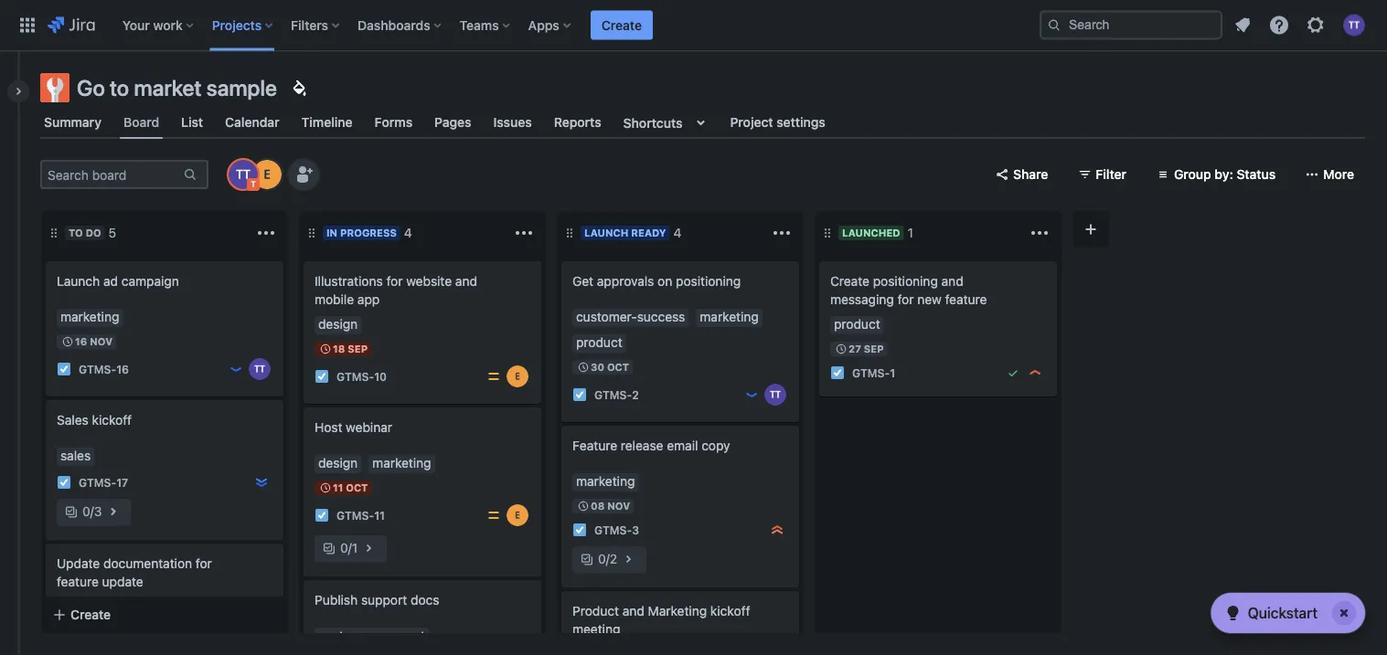 Task type: describe. For each thing, give the bounding box(es) containing it.
high image
[[1028, 366, 1042, 380]]

2 inside the gtms-2 link
[[632, 389, 639, 401]]

11 inside "link"
[[374, 509, 385, 522]]

Search board text field
[[42, 162, 181, 187]]

check image
[[1222, 603, 1244, 625]]

board
[[123, 115, 159, 130]]

do
[[86, 227, 101, 239]]

ad
[[103, 274, 118, 289]]

tab list containing board
[[29, 106, 1376, 139]]

and inside create positioning and messaging for new feature
[[941, 274, 963, 289]]

0 for 0 / 3
[[82, 504, 90, 519]]

launched
[[842, 227, 900, 239]]

update
[[57, 556, 100, 572]]

and inside product and marketing kickoff meeting
[[623, 604, 645, 619]]

list link
[[178, 106, 207, 139]]

27
[[849, 343, 861, 355]]

1 for gtms-1
[[890, 367, 895, 379]]

highest image
[[770, 523, 785, 538]]

11 oct
[[333, 482, 368, 494]]

project settings
[[730, 115, 826, 130]]

filter button
[[1067, 160, 1138, 189]]

30 oct
[[591, 362, 629, 374]]

gtms-10 link
[[337, 369, 387, 385]]

create button inside primary "element"
[[591, 11, 653, 40]]

group by: status
[[1174, 167, 1276, 182]]

18
[[333, 343, 345, 355]]

meeting
[[572, 622, 620, 637]]

feature inside the update documentation for feature update
[[57, 575, 99, 590]]

4 for on
[[674, 225, 682, 240]]

column actions menu image for 1
[[1029, 222, 1051, 244]]

to
[[69, 227, 83, 239]]

your profile and settings image
[[1343, 14, 1365, 36]]

0 for 0 / 2
[[598, 552, 606, 567]]

group
[[1174, 167, 1211, 182]]

quickstart
[[1248, 605, 1318, 622]]

launch for launch ready 4
[[584, 227, 629, 239]]

08
[[591, 501, 605, 513]]

gtms- for launch ad campaign
[[79, 363, 116, 376]]

gtms-17 link
[[79, 475, 128, 491]]

ready
[[631, 227, 666, 239]]

filters button
[[285, 11, 347, 40]]

notifications image
[[1232, 14, 1254, 36]]

0 horizontal spatial 2
[[610, 552, 617, 567]]

calendar
[[225, 115, 279, 130]]

gtms-11 link
[[337, 508, 385, 524]]

pages link
[[431, 106, 475, 139]]

primary element
[[11, 0, 1040, 51]]

and inside "illustrations for website and mobile app"
[[455, 274, 477, 289]]

release
[[621, 438, 663, 454]]

sales kickoff
[[57, 413, 132, 428]]

1 vertical spatial eloisefrancis23 image
[[507, 366, 529, 388]]

nov for launch
[[90, 336, 113, 348]]

teams
[[460, 17, 499, 32]]

0 vertical spatial 11
[[333, 482, 343, 494]]

share
[[1013, 167, 1048, 182]]

gtms-1
[[852, 367, 895, 379]]

summary link
[[40, 106, 105, 139]]

task image for launch ad campaign
[[57, 362, 71, 377]]

create column image
[[1080, 219, 1102, 240]]

gtms-21
[[79, 627, 129, 640]]

kickoff inside product and marketing kickoff meeting
[[710, 604, 750, 619]]

search image
[[1047, 18, 1062, 32]]

illustrations
[[315, 274, 383, 289]]

summary
[[44, 115, 101, 130]]

18 sep
[[333, 343, 368, 355]]

shortcuts button
[[620, 106, 716, 139]]

list
[[181, 115, 203, 130]]

in
[[326, 227, 337, 239]]

0 horizontal spatial low image
[[229, 362, 243, 377]]

host webinar
[[315, 420, 392, 435]]

column actions menu image for 5
[[255, 222, 277, 244]]

27 sep
[[849, 343, 884, 355]]

launch for launch ad campaign
[[57, 274, 100, 289]]

your work button
[[117, 11, 201, 40]]

dashboards button
[[352, 11, 449, 40]]

sales
[[57, 413, 88, 428]]

gtms-3 link
[[594, 523, 639, 538]]

support
[[361, 593, 407, 608]]

1 vertical spatial 3
[[632, 524, 639, 537]]

/ for 2
[[606, 552, 610, 567]]

11 october 2023 image
[[318, 481, 333, 496]]

appswitcher icon image
[[16, 14, 38, 36]]

gtms- for get approvals on positioning
[[594, 389, 632, 401]]

nov for feature
[[607, 501, 630, 513]]

email
[[667, 438, 698, 454]]

forms
[[375, 115, 413, 130]]

share button
[[984, 160, 1059, 189]]

webinar
[[346, 420, 392, 435]]

feature
[[572, 438, 617, 454]]

in progress 4
[[326, 225, 412, 240]]

publish
[[315, 593, 358, 608]]

project
[[730, 115, 773, 130]]

go
[[77, 75, 105, 101]]

gtms-17
[[79, 476, 128, 489]]

more button
[[1294, 160, 1365, 189]]

gtms- for create positioning and messaging for new feature
[[852, 367, 890, 379]]

to
[[110, 75, 129, 101]]

gtms-16
[[79, 363, 129, 376]]

gtms-2
[[594, 389, 639, 401]]

task image for create positioning and messaging for new feature
[[830, 366, 845, 380]]

apps
[[528, 17, 559, 32]]

set background color image
[[288, 77, 310, 99]]

27 september 2023 image
[[834, 342, 849, 357]]

product and marketing kickoff meeting
[[572, 604, 750, 637]]

0 / 3
[[82, 504, 102, 519]]

5
[[109, 225, 116, 240]]

marketing
[[648, 604, 707, 619]]

launch ad campaign
[[57, 274, 179, 289]]

feature release email copy
[[572, 438, 730, 454]]

sample
[[206, 75, 277, 101]]

pages
[[435, 115, 471, 130]]

banner containing your work
[[0, 0, 1387, 51]]

issues
[[493, 115, 532, 130]]

sep for 27 sep
[[864, 343, 884, 355]]

0 horizontal spatial 1
[[352, 541, 358, 556]]

get
[[572, 274, 594, 289]]

shortcuts
[[623, 115, 683, 130]]

settings
[[777, 115, 826, 130]]

0 horizontal spatial create button
[[41, 599, 288, 632]]

1 horizontal spatial low image
[[254, 626, 269, 641]]



Task type: vqa. For each thing, say whether or not it's contained in the screenshot.
"Issue Types" to the bottom
no



Task type: locate. For each thing, give the bounding box(es) containing it.
0 horizontal spatial 16
[[75, 336, 87, 348]]

create
[[602, 17, 642, 32], [830, 274, 870, 289], [70, 608, 111, 623]]

0 horizontal spatial 11
[[333, 482, 343, 494]]

0 vertical spatial for
[[386, 274, 403, 289]]

timeline link
[[298, 106, 356, 139]]

1 horizontal spatial 2
[[632, 389, 639, 401]]

more
[[1323, 167, 1354, 182]]

medium image
[[486, 369, 501, 384], [486, 508, 501, 523]]

column actions menu image
[[255, 222, 277, 244], [1029, 222, 1051, 244]]

and right website
[[455, 274, 477, 289]]

0 vertical spatial kickoff
[[92, 413, 132, 428]]

host
[[315, 420, 342, 435]]

create up the messaging on the right top of the page
[[830, 274, 870, 289]]

gtms-11
[[337, 509, 385, 522]]

reports link
[[550, 106, 605, 139]]

task image left gtms-21 link
[[57, 626, 71, 641]]

2 vertical spatial 1
[[352, 541, 358, 556]]

status
[[1237, 167, 1276, 182]]

launch inside launch ready 4
[[584, 227, 629, 239]]

positioning inside create positioning and messaging for new feature
[[873, 274, 938, 289]]

/ down gtms-17 link
[[90, 504, 94, 519]]

nov right 08
[[607, 501, 630, 513]]

30
[[591, 362, 604, 374]]

1 horizontal spatial oct
[[607, 362, 629, 374]]

0 horizontal spatial eloisefrancis23 image
[[252, 160, 282, 189]]

0 vertical spatial oct
[[607, 362, 629, 374]]

and
[[455, 274, 477, 289], [941, 274, 963, 289], [623, 604, 645, 619]]

documentation
[[103, 556, 192, 572]]

by:
[[1215, 167, 1233, 182]]

1 vertical spatial oct
[[346, 482, 368, 494]]

1 horizontal spatial eloisefrancis23 image
[[507, 366, 529, 388]]

to do 5
[[69, 225, 116, 240]]

sep right the 18
[[348, 343, 368, 355]]

1 column actions menu image from the left
[[255, 222, 277, 244]]

0 vertical spatial terry turtle image
[[229, 160, 258, 189]]

1 vertical spatial feature
[[57, 575, 99, 590]]

help image
[[1268, 14, 1290, 36]]

gtms- down 18 sep at the left bottom
[[337, 370, 374, 383]]

task image left gtms-3 link
[[572, 523, 587, 538]]

lowest image
[[254, 475, 269, 490]]

for inside create positioning and messaging for new feature
[[898, 292, 914, 307]]

gtms-21 link
[[79, 626, 129, 642]]

timeline
[[301, 115, 353, 130]]

1 horizontal spatial 0
[[340, 541, 348, 556]]

0 vertical spatial 16
[[75, 336, 87, 348]]

0 vertical spatial 1
[[908, 225, 913, 240]]

11 october 2023 image
[[318, 481, 333, 496]]

column actions menu image for positioning
[[771, 222, 793, 244]]

1 horizontal spatial nov
[[607, 501, 630, 513]]

1 column actions menu image from the left
[[513, 222, 535, 244]]

30 october 2023 image
[[576, 360, 591, 375], [576, 360, 591, 375]]

1 horizontal spatial 1
[[890, 367, 895, 379]]

project settings link
[[726, 106, 829, 139]]

oct for approvals
[[607, 362, 629, 374]]

task image left the gtms-2 link
[[572, 388, 587, 402]]

16 november 2023 image
[[60, 335, 75, 349], [60, 335, 75, 349]]

0 vertical spatial low image
[[229, 362, 243, 377]]

2 4 from the left
[[674, 225, 682, 240]]

2 vertical spatial for
[[196, 556, 212, 572]]

positioning right the on
[[676, 274, 741, 289]]

1 horizontal spatial 3
[[632, 524, 639, 537]]

gtms- down 16 nov
[[79, 363, 116, 376]]

task image left gtms-10 link
[[315, 369, 329, 384]]

website
[[406, 274, 452, 289]]

sidebar navigation image
[[0, 73, 40, 110]]

0 horizontal spatial positioning
[[676, 274, 741, 289]]

create inside primary "element"
[[602, 17, 642, 32]]

1 vertical spatial nov
[[607, 501, 630, 513]]

1 vertical spatial medium image
[[486, 508, 501, 523]]

1 horizontal spatial kickoff
[[710, 604, 750, 619]]

terry turtle image for launch ad campaign
[[249, 358, 271, 380]]

create inside create positioning and messaging for new feature
[[830, 274, 870, 289]]

0 down gtms-17 link
[[82, 504, 90, 519]]

/ down gtms-3 link
[[606, 552, 610, 567]]

gtms- down 27 sep
[[852, 367, 890, 379]]

launch left "ready" at the left top of the page
[[584, 227, 629, 239]]

1 vertical spatial kickoff
[[710, 604, 750, 619]]

banner
[[0, 0, 1387, 51]]

for inside "illustrations for website and mobile app"
[[386, 274, 403, 289]]

for left website
[[386, 274, 403, 289]]

0 horizontal spatial column actions menu image
[[513, 222, 535, 244]]

oct for webinar
[[346, 482, 368, 494]]

2 column actions menu image from the left
[[1029, 222, 1051, 244]]

product
[[572, 604, 619, 619]]

update
[[102, 575, 143, 590]]

positioning
[[676, 274, 741, 289], [873, 274, 938, 289]]

campaign
[[121, 274, 179, 289]]

task image down 11 october 2023 icon
[[315, 508, 329, 523]]

create positioning and messaging for new feature
[[830, 274, 987, 307]]

eloisefrancis23 image
[[507, 505, 529, 527]]

0 horizontal spatial 3
[[94, 504, 102, 519]]

1 for launched 1
[[908, 225, 913, 240]]

quickstart button
[[1211, 593, 1365, 634]]

1 horizontal spatial column actions menu image
[[1029, 222, 1051, 244]]

gtms- down the 08 nov
[[594, 524, 632, 537]]

eloisefrancis23 image left add people icon on the top of the page
[[252, 160, 282, 189]]

1 vertical spatial create
[[830, 274, 870, 289]]

and right 'product'
[[623, 604, 645, 619]]

0 vertical spatial medium image
[[486, 369, 501, 384]]

calendar link
[[221, 106, 283, 139]]

1 horizontal spatial /
[[348, 541, 352, 556]]

0 horizontal spatial /
[[90, 504, 94, 519]]

16
[[75, 336, 87, 348], [116, 363, 129, 376]]

create up gtms-21 on the left
[[70, 608, 111, 623]]

4 for website
[[404, 225, 412, 240]]

low image
[[744, 388, 759, 402]]

task image left the gtms-16 link
[[57, 362, 71, 377]]

gtms-10
[[337, 370, 387, 383]]

/ for 3
[[90, 504, 94, 519]]

1 horizontal spatial 16
[[116, 363, 129, 376]]

08 nov
[[591, 501, 630, 513]]

mobile
[[315, 292, 354, 307]]

create right the apps 'popup button'
[[602, 17, 642, 32]]

27 september 2023 image
[[834, 342, 849, 357]]

column actions menu image left create column icon
[[1029, 222, 1051, 244]]

your
[[122, 17, 150, 32]]

go to market sample
[[77, 75, 277, 101]]

sep right 27
[[864, 343, 884, 355]]

0 vertical spatial create
[[602, 17, 642, 32]]

task image
[[830, 366, 845, 380], [315, 369, 329, 384], [315, 508, 329, 523], [57, 626, 71, 641]]

and up new
[[941, 274, 963, 289]]

gtms- down the 11 oct on the left bottom of the page
[[337, 509, 374, 522]]

publish support docs
[[315, 593, 439, 608]]

1
[[908, 225, 913, 240], [890, 367, 895, 379], [352, 541, 358, 556]]

0 horizontal spatial sep
[[348, 343, 368, 355]]

1 horizontal spatial for
[[386, 274, 403, 289]]

2 down gtms-3 link
[[610, 552, 617, 567]]

0 vertical spatial create button
[[591, 11, 653, 40]]

0 vertical spatial 3
[[94, 504, 102, 519]]

oct right 30
[[607, 362, 629, 374]]

for left new
[[898, 292, 914, 307]]

launch left ad
[[57, 274, 100, 289]]

Search field
[[1040, 11, 1223, 40]]

2
[[632, 389, 639, 401], [610, 552, 617, 567]]

forms link
[[371, 106, 416, 139]]

done image
[[1006, 366, 1020, 380], [1006, 366, 1020, 380]]

terry turtle image for get approvals on positioning
[[764, 384, 786, 406]]

new
[[917, 292, 942, 307]]

work
[[153, 17, 183, 32]]

2 horizontal spatial 0
[[598, 552, 606, 567]]

progress
[[340, 227, 397, 239]]

16 nov
[[75, 336, 113, 348]]

08 november 2023 image
[[576, 499, 591, 514], [576, 499, 591, 514]]

0 horizontal spatial 4
[[404, 225, 412, 240]]

16 inside the gtms-16 link
[[116, 363, 129, 376]]

gtms- down 30 oct at left bottom
[[594, 389, 632, 401]]

projects
[[212, 17, 262, 32]]

2 horizontal spatial for
[[898, 292, 914, 307]]

gtms- for host webinar
[[337, 509, 374, 522]]

1 vertical spatial launch
[[57, 274, 100, 289]]

0 vertical spatial 2
[[632, 389, 639, 401]]

positioning up new
[[873, 274, 938, 289]]

0 horizontal spatial create
[[70, 608, 111, 623]]

on
[[658, 274, 672, 289]]

1 horizontal spatial create button
[[591, 11, 653, 40]]

column actions menu image left in
[[255, 222, 277, 244]]

gtms- up 0 / 3
[[79, 476, 116, 489]]

1 horizontal spatial feature
[[945, 292, 987, 307]]

0 horizontal spatial for
[[196, 556, 212, 572]]

11
[[333, 482, 343, 494], [374, 509, 385, 522]]

1 horizontal spatial create
[[602, 17, 642, 32]]

gtms- inside "link"
[[337, 509, 374, 522]]

0 / 2
[[598, 552, 617, 567]]

reports
[[554, 115, 601, 130]]

task image for get approvals on positioning
[[572, 388, 587, 402]]

for
[[386, 274, 403, 289], [898, 292, 914, 307], [196, 556, 212, 572]]

0 down gtms-3 link
[[598, 552, 606, 567]]

1 vertical spatial 16
[[116, 363, 129, 376]]

oct up gtms-11
[[346, 482, 368, 494]]

1 4 from the left
[[404, 225, 412, 240]]

kickoff right sales
[[92, 413, 132, 428]]

0 vertical spatial eloisefrancis23 image
[[252, 160, 282, 189]]

eloisefrancis23 image
[[252, 160, 282, 189], [507, 366, 529, 388]]

2 column actions menu image from the left
[[771, 222, 793, 244]]

create button down the update documentation for feature update at the left bottom
[[41, 599, 288, 632]]

2 horizontal spatial create
[[830, 274, 870, 289]]

column actions menu image
[[513, 222, 535, 244], [771, 222, 793, 244]]

medium image for illustrations for website and mobile app
[[486, 369, 501, 384]]

messaging
[[830, 292, 894, 307]]

1 horizontal spatial 11
[[374, 509, 385, 522]]

sep for 18 sep
[[348, 343, 368, 355]]

market
[[134, 75, 202, 101]]

gtms- for illustrations for website and mobile app
[[337, 370, 374, 383]]

0 horizontal spatial nov
[[90, 336, 113, 348]]

create button right the apps 'popup button'
[[591, 11, 653, 40]]

1 horizontal spatial 4
[[674, 225, 682, 240]]

jira image
[[48, 14, 95, 36], [48, 14, 95, 36]]

1 positioning from the left
[[676, 274, 741, 289]]

for inside the update documentation for feature update
[[196, 556, 212, 572]]

apps button
[[523, 11, 578, 40]]

1 horizontal spatial and
[[623, 604, 645, 619]]

task image for feature release email copy
[[572, 523, 587, 538]]

1 vertical spatial for
[[898, 292, 914, 307]]

feature down update
[[57, 575, 99, 590]]

illustrations for website and mobile app
[[315, 274, 477, 307]]

column actions menu image for and
[[513, 222, 535, 244]]

0 for 0 / 1
[[340, 541, 348, 556]]

gtms- down 'update'
[[79, 627, 116, 640]]

task image for illustrations for website and mobile app
[[315, 369, 329, 384]]

dashboards
[[358, 17, 430, 32]]

0 horizontal spatial and
[[455, 274, 477, 289]]

gtms-1 link
[[852, 365, 895, 381]]

gtms-
[[79, 363, 116, 376], [852, 367, 890, 379], [337, 370, 374, 383], [594, 389, 632, 401], [79, 476, 116, 489], [337, 509, 374, 522], [594, 524, 632, 537], [79, 627, 116, 640]]

1 vertical spatial low image
[[254, 626, 269, 641]]

medium image for host webinar
[[486, 508, 501, 523]]

dismiss quickstart image
[[1330, 599, 1359, 628]]

launch ready 4
[[584, 225, 682, 240]]

get approvals on positioning
[[572, 274, 741, 289]]

feature right new
[[945, 292, 987, 307]]

nov up gtms-16 in the bottom left of the page
[[90, 336, 113, 348]]

4 right progress
[[404, 225, 412, 240]]

0 horizontal spatial 0
[[82, 504, 90, 519]]

add people image
[[293, 164, 315, 186]]

1 horizontal spatial column actions menu image
[[771, 222, 793, 244]]

0 horizontal spatial column actions menu image
[[255, 222, 277, 244]]

0 vertical spatial nov
[[90, 336, 113, 348]]

gtms-2 link
[[594, 387, 639, 403]]

2 horizontal spatial and
[[941, 274, 963, 289]]

0 / 1
[[340, 541, 358, 556]]

1 vertical spatial 2
[[610, 552, 617, 567]]

2 up release
[[632, 389, 639, 401]]

kickoff right marketing
[[710, 604, 750, 619]]

1 medium image from the top
[[486, 369, 501, 384]]

filter
[[1096, 167, 1127, 182]]

update documentation for feature update
[[57, 556, 212, 590]]

/ down gtms-11 "link"
[[348, 541, 352, 556]]

2 vertical spatial create
[[70, 608, 111, 623]]

16 up gtms-16 in the bottom left of the page
[[75, 336, 87, 348]]

task image for host webinar
[[315, 508, 329, 523]]

0 horizontal spatial oct
[[346, 482, 368, 494]]

0 down gtms-11 "link"
[[340, 541, 348, 556]]

eloisefrancis23 image left 30
[[507, 366, 529, 388]]

1 vertical spatial create button
[[41, 599, 288, 632]]

0 horizontal spatial launch
[[57, 274, 100, 289]]

docs
[[411, 593, 439, 608]]

0 horizontal spatial kickoff
[[92, 413, 132, 428]]

for right 'documentation'
[[196, 556, 212, 572]]

1 vertical spatial 1
[[890, 367, 895, 379]]

gtms- for feature release email copy
[[594, 524, 632, 537]]

0
[[82, 504, 90, 519], [340, 541, 348, 556], [598, 552, 606, 567]]

2 positioning from the left
[[873, 274, 938, 289]]

1 horizontal spatial sep
[[864, 343, 884, 355]]

issues link
[[490, 106, 536, 139]]

0 vertical spatial launch
[[584, 227, 629, 239]]

filters
[[291, 17, 328, 32]]

feature inside create positioning and messaging for new feature
[[945, 292, 987, 307]]

1 vertical spatial 11
[[374, 509, 385, 522]]

gtms-16 link
[[79, 362, 129, 377]]

4 right "ready" at the left top of the page
[[674, 225, 682, 240]]

task image left gtms-17 link
[[57, 475, 71, 490]]

2 horizontal spatial 1
[[908, 225, 913, 240]]

sep
[[348, 343, 368, 355], [864, 343, 884, 355]]

21
[[116, 627, 129, 640]]

2 horizontal spatial /
[[606, 552, 610, 567]]

/ for 1
[[348, 541, 352, 556]]

2 vertical spatial terry turtle image
[[764, 384, 786, 406]]

approvals
[[597, 274, 654, 289]]

projects button
[[206, 11, 280, 40]]

nov
[[90, 336, 113, 348], [607, 501, 630, 513]]

2 medium image from the top
[[486, 508, 501, 523]]

1 sep from the left
[[348, 343, 368, 355]]

low image
[[229, 362, 243, 377], [254, 626, 269, 641]]

1 horizontal spatial launch
[[584, 227, 629, 239]]

tab list
[[29, 106, 1376, 139]]

2 sep from the left
[[864, 343, 884, 355]]

terry turtle image
[[229, 160, 258, 189], [249, 358, 271, 380], [764, 384, 786, 406]]

0 vertical spatial feature
[[945, 292, 987, 307]]

task image
[[57, 362, 71, 377], [572, 388, 587, 402], [57, 475, 71, 490], [572, 523, 587, 538]]

launch
[[584, 227, 629, 239], [57, 274, 100, 289]]

1 horizontal spatial positioning
[[873, 274, 938, 289]]

16 up sales kickoff
[[116, 363, 129, 376]]

0 horizontal spatial feature
[[57, 575, 99, 590]]

settings image
[[1305, 14, 1327, 36]]

task image down 27 september 2023 image
[[830, 366, 845, 380]]

1 vertical spatial terry turtle image
[[249, 358, 271, 380]]

copy
[[702, 438, 730, 454]]

18 september 2023 image
[[318, 342, 333, 357], [318, 342, 333, 357]]

10
[[374, 370, 387, 383]]



